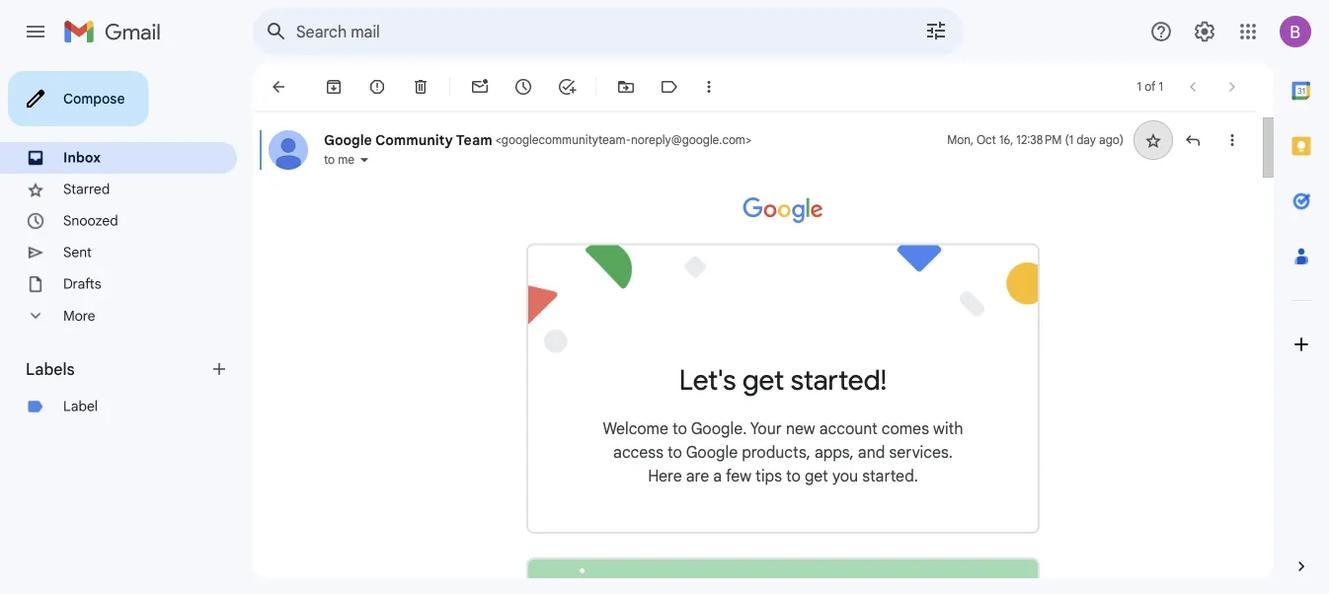 Task type: vqa. For each thing, say whether or not it's contained in the screenshot.
Google.
yes



Task type: describe. For each thing, give the bounding box(es) containing it.
of
[[1145, 80, 1156, 94]]

a
[[714, 467, 722, 486]]

search mail image
[[259, 14, 294, 49]]

compose button
[[8, 71, 149, 126]]

back to inbox image
[[269, 77, 288, 97]]

comes
[[882, 419, 930, 439]]

1 1 from the left
[[1138, 80, 1142, 94]]

sent link
[[63, 244, 92, 261]]

team
[[456, 131, 493, 149]]

12:38 pm
[[1017, 133, 1062, 148]]

day
[[1077, 133, 1097, 148]]

archive image
[[324, 77, 344, 97]]

your
[[751, 419, 782, 439]]

starred link
[[63, 181, 110, 198]]

account
[[820, 419, 878, 439]]

drafts link
[[63, 276, 101, 293]]

more
[[63, 307, 95, 325]]

to me
[[324, 153, 355, 167]]

(1
[[1065, 133, 1074, 148]]

started.
[[863, 467, 919, 486]]

1 of 1
[[1138, 80, 1164, 94]]

access
[[614, 443, 664, 463]]

mon,
[[948, 133, 974, 148]]

products,
[[742, 443, 811, 463]]

show details image
[[359, 154, 370, 166]]

sent
[[63, 244, 92, 261]]

let's
[[679, 363, 737, 398]]

labels navigation
[[0, 63, 253, 595]]

and
[[858, 443, 886, 463]]

drafts
[[63, 276, 101, 293]]

googlecommunityteam-
[[502, 133, 631, 148]]

community
[[375, 131, 453, 149]]

2 1 from the left
[[1159, 80, 1164, 94]]

mon, oct 16, 12:38 pm (1 day ago)
[[948, 133, 1124, 148]]

Not starred checkbox
[[1144, 130, 1164, 150]]

labels image
[[660, 77, 680, 97]]

snoozed link
[[63, 212, 118, 230]]

label link
[[63, 398, 98, 415]]

move to image
[[616, 77, 636, 97]]

add to tasks image
[[557, 77, 577, 97]]

welcome to google. your new account comes with access to google products, apps, and services. here are a few tips to get
[[603, 419, 964, 486]]



Task type: locate. For each thing, give the bounding box(es) containing it.
None search field
[[253, 8, 964, 55]]

settings image
[[1193, 20, 1217, 43]]

inbox
[[63, 149, 101, 166]]

labels heading
[[26, 360, 209, 379]]

inbox link
[[63, 149, 101, 166]]

to right tips
[[786, 467, 801, 486]]

not starred image
[[1144, 130, 1164, 150]]

0 horizontal spatial get
[[743, 363, 785, 398]]

google.
[[691, 419, 747, 439]]

to up here on the bottom of page
[[668, 443, 683, 463]]

labels
[[26, 360, 75, 379]]

<
[[496, 133, 502, 148]]

google inside welcome to google. your new account comes with access to google products, apps, and services. here are a few tips to get
[[686, 443, 738, 463]]

0 vertical spatial get
[[743, 363, 785, 398]]

1 vertical spatial get
[[805, 467, 829, 486]]

let's get started!
[[679, 363, 887, 398]]

you started.
[[833, 467, 919, 486]]

1 right of
[[1159, 80, 1164, 94]]

few
[[726, 467, 752, 486]]

welcome
[[603, 419, 669, 439]]

are
[[686, 467, 710, 486]]

snoozed
[[63, 212, 118, 230]]

google community team cell
[[324, 131, 752, 149]]

starred
[[63, 181, 110, 198]]

get inside welcome to google. your new account comes with access to google products, apps, and services. here are a few tips to get
[[805, 467, 829, 486]]

you
[[833, 467, 859, 486]]

ago)
[[1100, 133, 1124, 148]]

google
[[324, 131, 372, 149], [686, 443, 738, 463]]

label
[[63, 398, 98, 415]]

to left me on the left top of page
[[324, 153, 335, 167]]

in new window image
[[1209, 65, 1257, 113]]

me
[[338, 153, 355, 167]]

more button
[[0, 300, 237, 332]]

report spam image
[[368, 77, 387, 97]]

google community team < googlecommunityteam-noreply@google.com >
[[324, 131, 752, 149]]

support image
[[1150, 20, 1174, 43]]

1 horizontal spatial 1
[[1159, 80, 1164, 94]]

advanced search options image
[[917, 11, 956, 50]]

apps,
[[815, 443, 854, 463]]

compose
[[63, 90, 125, 107]]

with
[[934, 419, 964, 439]]

delete image
[[411, 77, 431, 97]]

more image
[[699, 77, 719, 97]]

get left 'you'
[[805, 467, 829, 486]]

0 vertical spatial google
[[324, 131, 372, 149]]

1 horizontal spatial google
[[686, 443, 738, 463]]

Search mail text field
[[296, 22, 869, 41]]

snooze image
[[514, 77, 533, 97]]

16,
[[1000, 133, 1014, 148]]

>
[[746, 133, 752, 148]]

here
[[648, 467, 682, 486]]

get up the your
[[743, 363, 785, 398]]

get
[[743, 363, 785, 398], [805, 467, 829, 486]]

1 horizontal spatial get
[[805, 467, 829, 486]]

0 horizontal spatial google
[[324, 131, 372, 149]]

mon, oct 16, 12:38 pm (1 day ago) cell
[[948, 130, 1124, 150]]

1 left of
[[1138, 80, 1142, 94]]

google up 'a'
[[686, 443, 738, 463]]

new
[[786, 419, 816, 439]]

main menu image
[[24, 20, 47, 43]]

noreply@google.com
[[631, 133, 746, 148]]

gmail image
[[63, 12, 171, 51]]

tab list
[[1274, 63, 1330, 524]]

1
[[1138, 80, 1142, 94], [1159, 80, 1164, 94]]

to left google.
[[673, 419, 687, 439]]

1 vertical spatial google
[[686, 443, 738, 463]]

services.
[[890, 443, 953, 463]]

to
[[324, 153, 335, 167], [673, 419, 687, 439], [668, 443, 683, 463], [786, 467, 801, 486]]

oct
[[977, 133, 997, 148]]

started!
[[791, 363, 887, 398]]

tips
[[756, 467, 782, 486]]

0 horizontal spatial 1
[[1138, 80, 1142, 94]]

google up me on the left top of page
[[324, 131, 372, 149]]



